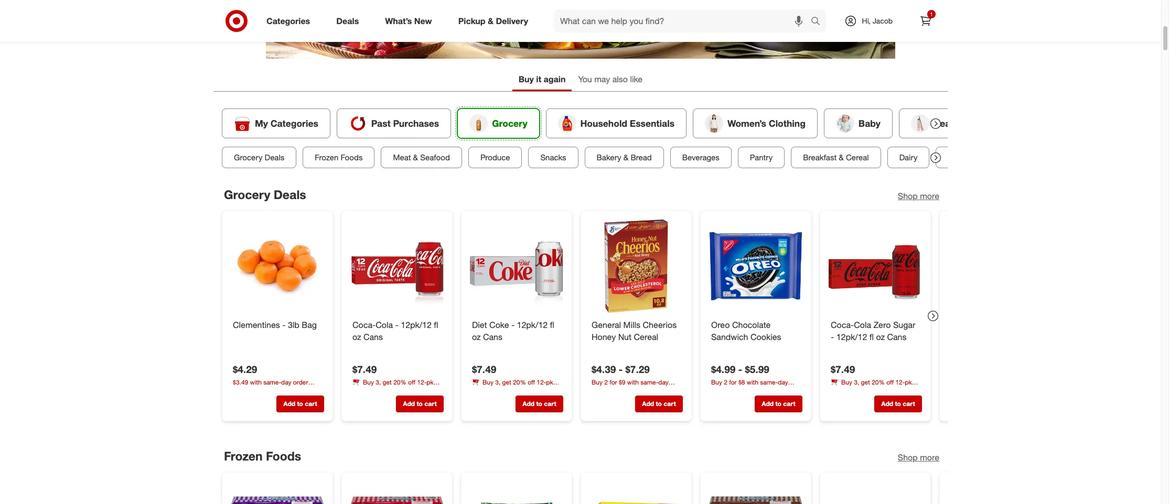 Task type: vqa. For each thing, say whether or not it's contained in the screenshot.
flame
no



Task type: describe. For each thing, give the bounding box(es) containing it.
2 for $4.39
[[604, 378, 608, 386]]

shop more button for grocery deals
[[898, 190, 939, 202]]

grocery inside grocery deals button
[[234, 153, 262, 163]]

& for pickup
[[488, 16, 494, 26]]

zero
[[874, 320, 891, 330]]

you may also like link
[[572, 69, 649, 91]]

coca-cola zero sugar - 12pk/12 fl oz cans link
[[831, 319, 920, 343]]

to for coca-cola zero sugar - 12pk/12 fl oz cans
[[895, 400, 901, 408]]

oreo
[[711, 320, 730, 330]]

off for coca-cola - 12pk/12 fl oz cans
[[408, 378, 415, 386]]

grocery button
[[457, 108, 539, 138]]

frozen foods inside button
[[315, 153, 363, 163]]

grocery deals inside button
[[234, 153, 284, 163]]

& for breakfast
[[839, 153, 844, 163]]

dairy
[[899, 153, 917, 163]]

- inside $4.39 - $7.29 buy 2 for $9 with same-day order services on select items
[[619, 363, 623, 375]]

1 link
[[914, 9, 937, 33]]

my categories button
[[222, 108, 330, 138]]

for for $4.39
[[610, 378, 617, 386]]

diet
[[472, 320, 487, 330]]

baby
[[858, 118, 881, 129]]

purchases
[[393, 118, 439, 129]]

order for $4.39 - $7.29
[[592, 387, 607, 395]]

1 vertical spatial frozen
[[224, 449, 263, 464]]

day for $4.99 - $5.99
[[778, 378, 788, 386]]

categories inside button
[[271, 118, 318, 129]]

women's
[[727, 118, 766, 129]]

pickup & delivery
[[458, 16, 528, 26]]

add for coca-cola zero sugar - 12pk/12 fl oz cans
[[881, 400, 893, 408]]

new
[[414, 16, 432, 26]]

produce
[[480, 153, 510, 163]]

shop more for grocery deals
[[898, 191, 939, 201]]

search button
[[806, 9, 831, 35]]

- inside coca-cola zero sugar - 12pk/12 fl oz cans
[[831, 332, 834, 342]]

what's
[[385, 16, 412, 26]]

nut
[[618, 332, 631, 342]]

grocery inside grocery button
[[492, 118, 527, 129]]

2 vertical spatial deals
[[274, 187, 306, 202]]

essentials
[[630, 118, 675, 129]]

you
[[578, 74, 592, 84]]

clothing
[[769, 118, 805, 129]]

coca- for oz
[[352, 320, 376, 330]]

bakery
[[597, 153, 621, 163]]

buy 2 for $9 with same-day order services on select items button
[[592, 378, 683, 395]]

3, for coca-cola zero sugar - 12pk/12 fl oz cans
[[854, 378, 859, 386]]

past purchases button
[[337, 108, 451, 138]]

$7.49 for coca-cola - 12pk/12 fl oz cans
[[352, 363, 377, 375]]

bread
[[631, 153, 652, 163]]

you may also like
[[578, 74, 643, 84]]

coca-cola - 12pk/12 fl oz cans
[[352, 320, 438, 342]]

$5.99
[[745, 363, 769, 375]]

add for oreo chocolate sandwich cookies
[[762, 400, 774, 408]]

foods inside button
[[341, 153, 363, 163]]

fl for diet coke - 12pk/12 fl oz cans
[[550, 320, 554, 330]]

household essentials
[[580, 118, 675, 129]]

$4.99 - $5.99 buy 2 for $8 with same-day order services on select items
[[711, 363, 796, 395]]

buy it again link
[[512, 69, 572, 91]]

general
[[592, 320, 621, 330]]

what's new link
[[376, 9, 445, 33]]

1 vertical spatial frozen foods
[[224, 449, 301, 464]]

search
[[806, 17, 831, 27]]

to for general mills cheerios honey nut cereal
[[656, 400, 662, 408]]

coca-cola - 12pk/12 fl oz cans link
[[352, 319, 442, 343]]

soda for diet coke - 12pk/12 fl oz cans
[[472, 387, 486, 395]]

shop for frozen foods
[[898, 453, 918, 463]]

bakery & bread button
[[585, 147, 664, 168]]

diet coke - 12pk/12 fl oz cans
[[472, 320, 554, 342]]

add to cart button for oreo chocolate sandwich cookies
[[755, 396, 802, 413]]

2 vertical spatial grocery
[[224, 187, 270, 202]]

add for clementines - 3lb bag
[[283, 400, 295, 408]]

snacks button
[[528, 147, 578, 168]]

add for general mills cheerios honey nut cereal
[[642, 400, 654, 408]]

mills
[[623, 320, 640, 330]]

add to cart button for diet coke - 12pk/12 fl oz cans
[[516, 396, 563, 413]]

buy 3, get 20% off 12-pk soda button for coca-cola zero sugar - 12pk/12 fl oz cans
[[831, 378, 922, 395]]

snacks
[[540, 153, 566, 163]]

cola for cans
[[376, 320, 393, 330]]

categories link
[[258, 9, 323, 33]]

cereal inside general mills cheerios honey nut cereal
[[634, 332, 658, 342]]

add to cart for coca-cola zero sugar - 12pk/12 fl oz cans
[[881, 400, 915, 408]]

to for oreo chocolate sandwich cookies
[[775, 400, 781, 408]]

beverages button
[[670, 147, 732, 168]]

buy 3, get 20% off 12-pk soda button for diet coke - 12pk/12 fl oz cans
[[472, 378, 563, 395]]

clementines - 3lb bag
[[233, 320, 317, 330]]

baby button
[[824, 108, 893, 138]]

clementines - 3lb bag link
[[233, 319, 322, 331]]

12pk/12 inside coca-cola zero sugar - 12pk/12 fl oz cans
[[836, 332, 867, 342]]

frozen inside button
[[315, 153, 339, 163]]

- inside $4.99 - $5.99 buy 2 for $8 with same-day order services on select items
[[738, 363, 742, 375]]

sandwich
[[711, 332, 748, 342]]

breakfast & cereal
[[803, 153, 869, 163]]

$3.49 with same-day order services button
[[233, 378, 324, 395]]

add for coca-cola - 12pk/12 fl oz cans
[[403, 400, 415, 408]]

get for coca-cola - 12pk/12 fl oz cans
[[383, 378, 392, 386]]

fl inside coca-cola zero sugar - 12pk/12 fl oz cans
[[869, 332, 874, 342]]

off for coca-cola zero sugar - 12pk/12 fl oz cans
[[886, 378, 894, 386]]

services inside $4.29 $3.49 with same-day order services
[[233, 387, 256, 395]]

3, for diet coke - 12pk/12 fl oz cans
[[495, 378, 500, 386]]

dairy button
[[887, 147, 930, 168]]

same- for $4.99 - $5.99
[[760, 378, 778, 386]]

get for diet coke - 12pk/12 fl oz cans
[[502, 378, 511, 386]]

3, for coca-cola - 12pk/12 fl oz cans
[[376, 378, 381, 386]]

20% for diet coke - 12pk/12 fl oz cans
[[513, 378, 526, 386]]

same- inside $4.29 $3.49 with same-day order services
[[263, 378, 281, 386]]

order for $4.99 - $5.99
[[711, 387, 726, 395]]

oreo chocolate sandwich cookies link
[[711, 319, 800, 343]]

$4.39 - $7.29 buy 2 for $9 with same-day order services on select items
[[592, 363, 676, 395]]

on for $7.29
[[634, 387, 641, 395]]

cans for cola
[[363, 332, 383, 342]]

hi, jacob
[[862, 16, 893, 25]]

general mills cheerios honey nut cereal
[[592, 320, 677, 342]]

bag
[[302, 320, 317, 330]]

services for $4.39
[[608, 387, 632, 395]]

oz for coca-cola - 12pk/12 fl oz cans
[[352, 332, 361, 342]]

buy inside $4.99 - $5.99 buy 2 for $8 with same-day order services on select items
[[711, 378, 722, 386]]

coca-cola zero sugar - 12pk/12 fl oz cans
[[831, 320, 915, 342]]

oz inside coca-cola zero sugar - 12pk/12 fl oz cans
[[876, 332, 885, 342]]

12pk/12 for coca-cola - 12pk/12 fl oz cans
[[401, 320, 432, 330]]

add to cart for coca-cola - 12pk/12 fl oz cans
[[403, 400, 437, 408]]

deals inside button
[[265, 153, 284, 163]]

sugar
[[893, 320, 915, 330]]

coke
[[489, 320, 509, 330]]

cart for coca-cola - 12pk/12 fl oz cans
[[424, 400, 437, 408]]

$3.49
[[233, 378, 248, 386]]

buy it again
[[519, 74, 566, 84]]

chocolate
[[732, 320, 771, 330]]

to for clementines - 3lb bag
[[297, 400, 303, 408]]

general mills cheerios honey nut cereal link
[[592, 319, 681, 343]]

what's new
[[385, 16, 432, 26]]

cereal inside button
[[846, 153, 869, 163]]

20% for coca-cola - 12pk/12 fl oz cans
[[393, 378, 406, 386]]

day inside $4.29 $3.49 with same-day order services
[[281, 378, 291, 386]]

meat & seafood
[[393, 153, 450, 163]]

jacob
[[873, 16, 893, 25]]

meat & seafood button
[[381, 147, 462, 168]]

1 vertical spatial foods
[[266, 449, 301, 464]]

pantry button
[[738, 147, 785, 168]]

pickup
[[458, 16, 485, 26]]

1
[[930, 11, 933, 17]]

$7.29
[[625, 363, 650, 375]]

beverages
[[682, 153, 719, 163]]

add to cart for clementines - 3lb bag
[[283, 400, 317, 408]]

cola for fl
[[854, 320, 871, 330]]



Task type: locate. For each thing, give the bounding box(es) containing it.
oreo chocolate sandwich cookies image
[[709, 220, 802, 313], [709, 220, 802, 313]]

1 horizontal spatial coca-
[[831, 320, 854, 330]]

services for $4.99
[[728, 387, 751, 395]]

3 20% from the left
[[872, 378, 885, 386]]

on inside $4.39 - $7.29 buy 2 for $9 with same-day order services on select items
[[634, 387, 641, 395]]

order
[[293, 378, 308, 386], [592, 387, 607, 395], [711, 387, 726, 395]]

3 oz from the left
[[876, 332, 885, 342]]

clementines
[[233, 320, 280, 330]]

fl inside coca-cola - 12pk/12 fl oz cans
[[434, 320, 438, 330]]

12pk/12 inside diet coke - 12pk/12 fl oz cans
[[517, 320, 548, 330]]

1 vertical spatial cereal
[[634, 332, 658, 342]]

with for $4.99
[[747, 378, 758, 386]]

cola inside coca-cola - 12pk/12 fl oz cans
[[376, 320, 393, 330]]

& inside button
[[623, 153, 628, 163]]

with for $4.39
[[627, 378, 639, 386]]

with right $9
[[627, 378, 639, 386]]

2 day from the left
[[658, 378, 669, 386]]

cheerios
[[643, 320, 677, 330]]

on inside $4.99 - $5.99 buy 2 for $8 with same-day order services on select items
[[753, 387, 760, 395]]

0 vertical spatial shop
[[898, 191, 918, 201]]

2 horizontal spatial off
[[886, 378, 894, 386]]

get down diet coke - 12pk/12 fl oz cans
[[502, 378, 511, 386]]

2 horizontal spatial same-
[[760, 378, 778, 386]]

1 horizontal spatial get
[[502, 378, 511, 386]]

0 vertical spatial grocery deals
[[234, 153, 284, 163]]

shop more button for frozen foods
[[898, 452, 939, 464]]

3 day from the left
[[778, 378, 788, 386]]

1 horizontal spatial on
[[753, 387, 760, 395]]

seafood
[[420, 153, 450, 163]]

0 horizontal spatial for
[[610, 378, 617, 386]]

1 horizontal spatial pk
[[546, 378, 553, 386]]

buy 3, get 20% off 12-pk soda button for coca-cola - 12pk/12 fl oz cans
[[352, 378, 444, 395]]

2 inside $4.39 - $7.29 buy 2 for $9 with same-day order services on select items
[[604, 378, 608, 386]]

2 down '$4.39'
[[604, 378, 608, 386]]

1 soda from the left
[[352, 387, 366, 395]]

2 horizontal spatial 20%
[[872, 378, 885, 386]]

0 horizontal spatial oz
[[352, 332, 361, 342]]

add to cart button for clementines - 3lb bag
[[276, 396, 324, 413]]

20% down diet coke - 12pk/12 fl oz cans link
[[513, 378, 526, 386]]

1 horizontal spatial buy 3, get 20% off 12-pk soda
[[472, 378, 553, 395]]

cart for diet coke - 12pk/12 fl oz cans
[[544, 400, 556, 408]]

items inside $4.99 - $5.99 buy 2 for $8 with same-day order services on select items
[[781, 387, 796, 395]]

coca- inside coca-cola - 12pk/12 fl oz cans
[[352, 320, 376, 330]]

2 horizontal spatial buy 3, get 20% off 12-pk soda button
[[831, 378, 922, 395]]

day inside $4.99 - $5.99 buy 2 for $8 with same-day order services on select items
[[778, 378, 788, 386]]

0 horizontal spatial cola
[[376, 320, 393, 330]]

12- for coca-cola - 12pk/12 fl oz cans
[[417, 378, 427, 386]]

1 horizontal spatial fl
[[550, 320, 554, 330]]

like
[[630, 74, 643, 84]]

12- for coca-cola zero sugar - 12pk/12 fl oz cans
[[895, 378, 905, 386]]

1 horizontal spatial oz
[[472, 332, 481, 342]]

0 vertical spatial categories
[[266, 16, 310, 26]]

1 vertical spatial grocery
[[234, 153, 262, 163]]

3 buy 3, get 20% off 12-pk soda button from the left
[[831, 378, 922, 395]]

buy 2 for $8 with same-day order services on select items button
[[711, 378, 802, 395]]

1 horizontal spatial off
[[528, 378, 535, 386]]

1 shop more button from the top
[[898, 190, 939, 202]]

2 on from the left
[[753, 387, 760, 395]]

produce button
[[468, 147, 522, 168]]

5 add to cart from the left
[[762, 400, 795, 408]]

1 vertical spatial deals
[[265, 153, 284, 163]]

0 horizontal spatial buy 3, get 20% off 12-pk soda button
[[352, 378, 444, 395]]

2 horizontal spatial buy 3, get 20% off 12-pk soda
[[831, 378, 912, 395]]

same- down the $5.99
[[760, 378, 778, 386]]

with right '$3.49'
[[250, 378, 262, 386]]

0 vertical spatial frozen foods
[[315, 153, 363, 163]]

2 items from the left
[[781, 387, 796, 395]]

0 horizontal spatial 2
[[604, 378, 608, 386]]

frozen foods
[[315, 153, 363, 163], [224, 449, 301, 464]]

0 vertical spatial frozen
[[315, 153, 339, 163]]

1 shop more from the top
[[898, 191, 939, 201]]

12pk/12 inside coca-cola - 12pk/12 fl oz cans
[[401, 320, 432, 330]]

2 horizontal spatial oz
[[876, 332, 885, 342]]

my categories
[[255, 118, 318, 129]]

2 to from the left
[[417, 400, 423, 408]]

4 add to cart button from the left
[[635, 396, 683, 413]]

1 vertical spatial shop more
[[898, 453, 939, 463]]

1 horizontal spatial 3,
[[495, 378, 500, 386]]

more for frozen foods
[[920, 453, 939, 463]]

& right meat
[[413, 153, 418, 163]]

with inside $4.39 - $7.29 buy 2 for $9 with same-day order services on select items
[[627, 378, 639, 386]]

2 cola from the left
[[854, 320, 871, 330]]

3 add to cart button from the left
[[516, 396, 563, 413]]

it
[[536, 74, 541, 84]]

categories
[[266, 16, 310, 26], [271, 118, 318, 129]]

20% down coca-cola - 12pk/12 fl oz cans link
[[393, 378, 406, 386]]

buy 3, get 20% off 12-pk soda for coca-cola zero sugar - 12pk/12 fl oz cans
[[831, 378, 912, 395]]

services down '$3.49'
[[233, 387, 256, 395]]

1 horizontal spatial frozen
[[315, 153, 339, 163]]

day right "$8"
[[778, 378, 788, 386]]

smucker's uncrustables frozen chocolate flavored hazelnut spread sandwich image
[[709, 481, 802, 505], [709, 481, 802, 505]]

add to cart for diet coke - 12pk/12 fl oz cans
[[523, 400, 556, 408]]

3lb
[[288, 320, 299, 330]]

1 vertical spatial shop more button
[[898, 452, 939, 464]]

0 horizontal spatial day
[[281, 378, 291, 386]]

with inside $4.29 $3.49 with same-day order services
[[250, 378, 262, 386]]

grocery deals down the my
[[234, 153, 284, 163]]

1 add to cart from the left
[[283, 400, 317, 408]]

0 horizontal spatial services
[[233, 387, 256, 395]]

0 horizontal spatial cans
[[363, 332, 383, 342]]

1 get from the left
[[383, 378, 392, 386]]

0 horizontal spatial items
[[661, 387, 676, 395]]

shop for grocery deals
[[898, 191, 918, 201]]

items for $4.39 - $7.29
[[661, 387, 676, 395]]

$8
[[738, 378, 745, 386]]

2 $7.49 from the left
[[472, 363, 496, 375]]

What can we help you find? suggestions appear below search field
[[554, 9, 813, 33]]

1 off from the left
[[408, 378, 415, 386]]

same-
[[263, 378, 281, 386], [641, 378, 658, 386], [760, 378, 778, 386]]

for left "$8"
[[729, 378, 737, 386]]

1 12- from the left
[[417, 378, 427, 386]]

2 same- from the left
[[641, 378, 658, 386]]

3 get from the left
[[861, 378, 870, 386]]

grocery down grocery deals button
[[224, 187, 270, 202]]

shop
[[898, 191, 918, 201], [898, 453, 918, 463]]

2 oz from the left
[[472, 332, 481, 342]]

$7.49
[[352, 363, 377, 375], [472, 363, 496, 375], [831, 363, 855, 375]]

select down the $5.99
[[762, 387, 779, 395]]

0 horizontal spatial same-
[[263, 378, 281, 386]]

$7.49 down coca-cola - 12pk/12 fl oz cans
[[352, 363, 377, 375]]

1 vertical spatial shop
[[898, 453, 918, 463]]

1 shop from the top
[[898, 191, 918, 201]]

cans
[[363, 332, 383, 342], [483, 332, 502, 342], [887, 332, 906, 342]]

1 20% from the left
[[393, 378, 406, 386]]

& for meat
[[413, 153, 418, 163]]

0 horizontal spatial foods
[[266, 449, 301, 464]]

0 vertical spatial shop more button
[[898, 190, 939, 202]]

same- inside $4.39 - $7.29 buy 2 for $9 with same-day order services on select items
[[641, 378, 658, 386]]

2 pk from the left
[[546, 378, 553, 386]]

$7.49 for diet coke - 12pk/12 fl oz cans
[[472, 363, 496, 375]]

2 coca- from the left
[[831, 320, 854, 330]]

1 horizontal spatial same-
[[641, 378, 658, 386]]

soda
[[352, 387, 366, 395], [472, 387, 486, 395], [831, 387, 845, 395]]

more for grocery deals
[[920, 191, 939, 201]]

coca- inside coca-cola zero sugar - 12pk/12 fl oz cans
[[831, 320, 854, 330]]

3 to from the left
[[536, 400, 542, 408]]

1 horizontal spatial 2
[[724, 378, 727, 386]]

add to cart button for coca-cola - 12pk/12 fl oz cans
[[396, 396, 444, 413]]

1 cart from the left
[[305, 400, 317, 408]]

for inside $4.99 - $5.99 buy 2 for $8 with same-day order services on select items
[[729, 378, 737, 386]]

delivery
[[496, 16, 528, 26]]

2 services from the left
[[608, 387, 632, 395]]

same- right '$3.49'
[[263, 378, 281, 386]]

6 cart from the left
[[903, 400, 915, 408]]

fl inside diet coke - 12pk/12 fl oz cans
[[550, 320, 554, 330]]

1 horizontal spatial cola
[[854, 320, 871, 330]]

1 horizontal spatial frozen foods
[[315, 153, 363, 163]]

1 for from the left
[[610, 378, 617, 386]]

1 horizontal spatial buy 3, get 20% off 12-pk soda button
[[472, 378, 563, 395]]

4 add to cart from the left
[[642, 400, 676, 408]]

$4.29
[[233, 363, 257, 375]]

2 off from the left
[[528, 378, 535, 386]]

get down coca-cola zero sugar - 12pk/12 fl oz cans
[[861, 378, 870, 386]]

cereal down the baby button
[[846, 153, 869, 163]]

buy 3, get 20% off 12-pk soda for diet coke - 12pk/12 fl oz cans
[[472, 378, 553, 395]]

3 buy 3, get 20% off 12-pk soda from the left
[[831, 378, 912, 395]]

order inside $4.99 - $5.99 buy 2 for $8 with same-day order services on select items
[[711, 387, 726, 395]]

1 horizontal spatial items
[[781, 387, 796, 395]]

services
[[233, 387, 256, 395], [608, 387, 632, 395], [728, 387, 751, 395]]

1 horizontal spatial with
[[627, 378, 639, 386]]

2 cans from the left
[[483, 332, 502, 342]]

oz inside diet coke - 12pk/12 fl oz cans
[[472, 332, 481, 342]]

select inside $4.99 - $5.99 buy 2 for $8 with same-day order services on select items
[[762, 387, 779, 395]]

2 select from the left
[[762, 387, 779, 395]]

& left bread
[[623, 153, 628, 163]]

1 coca- from the left
[[352, 320, 376, 330]]

past purchases
[[371, 118, 439, 129]]

women's clothing button
[[693, 108, 818, 138]]

1 add from the left
[[283, 400, 295, 408]]

0 horizontal spatial coca-
[[352, 320, 376, 330]]

& for bakery
[[623, 153, 628, 163]]

4 add from the left
[[642, 400, 654, 408]]

deals down my categories button
[[265, 153, 284, 163]]

4 cart from the left
[[664, 400, 676, 408]]

1 to from the left
[[297, 400, 303, 408]]

3 12- from the left
[[895, 378, 905, 386]]

clementines - 3lb bag image
[[231, 220, 324, 313], [231, 220, 324, 313]]

5 cart from the left
[[783, 400, 795, 408]]

1 vertical spatial grocery deals
[[224, 187, 306, 202]]

to for diet coke - 12pk/12 fl oz cans
[[536, 400, 542, 408]]

2 add to cart button from the left
[[396, 396, 444, 413]]

0 horizontal spatial get
[[383, 378, 392, 386]]

1 on from the left
[[634, 387, 641, 395]]

2 get from the left
[[502, 378, 511, 386]]

2 horizontal spatial pk
[[905, 378, 912, 386]]

1 horizontal spatial day
[[658, 378, 669, 386]]

order inside $4.29 $3.49 with same-day order services
[[293, 378, 308, 386]]

1 cans from the left
[[363, 332, 383, 342]]

2 horizontal spatial fl
[[869, 332, 874, 342]]

deals link
[[327, 9, 372, 33]]

0 horizontal spatial with
[[250, 378, 262, 386]]

1 horizontal spatial 12-
[[537, 378, 546, 386]]

more
[[920, 191, 939, 201], [920, 453, 939, 463]]

0 horizontal spatial cereal
[[634, 332, 658, 342]]

services inside $4.99 - $5.99 buy 2 for $8 with same-day order services on select items
[[728, 387, 751, 395]]

5 add from the left
[[762, 400, 774, 408]]

to
[[297, 400, 303, 408], [417, 400, 423, 408], [536, 400, 542, 408], [656, 400, 662, 408], [775, 400, 781, 408], [895, 400, 901, 408]]

with
[[250, 378, 262, 386], [627, 378, 639, 386], [747, 378, 758, 386]]

for
[[610, 378, 617, 386], [729, 378, 737, 386]]

12pk/12 for diet coke - 12pk/12 fl oz cans
[[517, 320, 548, 330]]

with inside $4.99 - $5.99 buy 2 for $8 with same-day order services on select items
[[747, 378, 758, 386]]

1 cola from the left
[[376, 320, 393, 330]]

pk for coca-cola - 12pk/12 fl oz cans
[[427, 378, 434, 386]]

2 2 from the left
[[724, 378, 727, 386]]

1 horizontal spatial order
[[592, 387, 607, 395]]

items for $4.99 - $5.99
[[781, 387, 796, 395]]

1 day from the left
[[281, 378, 291, 386]]

2 buy 3, get 20% off 12-pk soda from the left
[[472, 378, 553, 395]]

2 more from the top
[[920, 453, 939, 463]]

kellogg's eggo chocolatey chip frozen waffles image
[[829, 481, 922, 505], [829, 481, 922, 505]]

2 add from the left
[[403, 400, 415, 408]]

2 for $4.99
[[724, 378, 727, 386]]

0 horizontal spatial select
[[642, 387, 659, 395]]

add to cart button for coca-cola zero sugar - 12pk/12 fl oz cans
[[874, 396, 922, 413]]

20% down "coca-cola zero sugar - 12pk/12 fl oz cans" link
[[872, 378, 885, 386]]

add to cart
[[283, 400, 317, 408], [403, 400, 437, 408], [523, 400, 556, 408], [642, 400, 676, 408], [762, 400, 795, 408], [881, 400, 915, 408]]

day for $4.39 - $7.29
[[658, 378, 669, 386]]

add for diet coke - 12pk/12 fl oz cans
[[523, 400, 534, 408]]

grocery down the my
[[234, 153, 262, 163]]

smucker's uncrustables frozen peanut butter & strawberry jam sandwich image
[[350, 481, 444, 505], [350, 481, 444, 505]]

cart for oreo chocolate sandwich cookies
[[783, 400, 795, 408]]

$4.39
[[592, 363, 616, 375]]

pk for coca-cola zero sugar - 12pk/12 fl oz cans
[[905, 378, 912, 386]]

cereal
[[846, 153, 869, 163], [634, 332, 658, 342]]

cola inside coca-cola zero sugar - 12pk/12 fl oz cans
[[854, 320, 871, 330]]

3 $7.49 from the left
[[831, 363, 855, 375]]

2 down the $4.99
[[724, 378, 727, 386]]

0 horizontal spatial frozen foods
[[224, 449, 301, 464]]

- inside coca-cola - 12pk/12 fl oz cans
[[395, 320, 399, 330]]

2 horizontal spatial order
[[711, 387, 726, 395]]

3 cart from the left
[[544, 400, 556, 408]]

may
[[594, 74, 610, 84]]

0 horizontal spatial 12-
[[417, 378, 427, 386]]

on
[[634, 387, 641, 395], [753, 387, 760, 395]]

5 add to cart button from the left
[[755, 396, 802, 413]]

3 cans from the left
[[887, 332, 906, 342]]

0 vertical spatial grocery
[[492, 118, 527, 129]]

0 horizontal spatial 12pk/12
[[401, 320, 432, 330]]

diet coke - 12pk/12 fl oz cans image
[[470, 220, 563, 313], [470, 220, 563, 313]]

1 pk from the left
[[427, 378, 434, 386]]

0 vertical spatial foods
[[341, 153, 363, 163]]

coca- for 12pk/12
[[831, 320, 854, 330]]

1 select from the left
[[642, 387, 659, 395]]

0 horizontal spatial soda
[[352, 387, 366, 395]]

2 cart from the left
[[424, 400, 437, 408]]

add
[[283, 400, 295, 408], [403, 400, 415, 408], [523, 400, 534, 408], [642, 400, 654, 408], [762, 400, 774, 408], [881, 400, 893, 408]]

0 horizontal spatial 3,
[[376, 378, 381, 386]]

add to cart for general mills cheerios honey nut cereal
[[642, 400, 676, 408]]

1 horizontal spatial cereal
[[846, 153, 869, 163]]

same- down "$7.29"
[[641, 378, 658, 386]]

general mills cheerios honey nut cereal image
[[589, 220, 683, 313], [589, 220, 683, 313]]

2 inside $4.99 - $5.99 buy 2 for $8 with same-day order services on select items
[[724, 378, 727, 386]]

deals down grocery deals button
[[274, 187, 306, 202]]

2 shop more from the top
[[898, 453, 939, 463]]

3 off from the left
[[886, 378, 894, 386]]

0 vertical spatial cereal
[[846, 153, 869, 163]]

smucker's uncrustables frozen peanut butter & grape jelly sandwich image
[[231, 481, 324, 505], [231, 481, 324, 505]]

cans inside coca-cola zero sugar - 12pk/12 fl oz cans
[[887, 332, 906, 342]]

cart for clementines - 3lb bag
[[305, 400, 317, 408]]

also
[[612, 74, 628, 84]]

2 3, from the left
[[495, 378, 500, 386]]

buy 3, get 20% off 12-pk soda button
[[352, 378, 444, 395], [472, 378, 563, 395], [831, 378, 922, 395]]

off for diet coke - 12pk/12 fl oz cans
[[528, 378, 535, 386]]

get for coca-cola zero sugar - 12pk/12 fl oz cans
[[861, 378, 870, 386]]

oz for diet coke - 12pk/12 fl oz cans
[[472, 332, 481, 342]]

cookies
[[750, 332, 781, 342]]

2 horizontal spatial 3,
[[854, 378, 859, 386]]

beauty button
[[899, 108, 976, 138]]

again
[[544, 74, 566, 84]]

1 vertical spatial categories
[[271, 118, 318, 129]]

order inside $4.39 - $7.29 buy 2 for $9 with same-day order services on select items
[[592, 387, 607, 395]]

items
[[661, 387, 676, 395], [781, 387, 796, 395]]

2 20% from the left
[[513, 378, 526, 386]]

frozen broccoli florets - 12oz - good & gather™ image
[[470, 481, 563, 505], [470, 481, 563, 505]]

3 3, from the left
[[854, 378, 859, 386]]

oz inside coca-cola - 12pk/12 fl oz cans
[[352, 332, 361, 342]]

deals
[[336, 16, 359, 26], [265, 153, 284, 163], [274, 187, 306, 202]]

2 horizontal spatial soda
[[831, 387, 845, 395]]

services inside $4.39 - $7.29 buy 2 for $9 with same-day order services on select items
[[608, 387, 632, 395]]

0 horizontal spatial 20%
[[393, 378, 406, 386]]

pk for diet coke - 12pk/12 fl oz cans
[[546, 378, 553, 386]]

& right breakfast
[[839, 153, 844, 163]]

grocery deals button
[[222, 147, 296, 168]]

- inside diet coke - 12pk/12 fl oz cans
[[511, 320, 515, 330]]

4 to from the left
[[656, 400, 662, 408]]

day inside $4.39 - $7.29 buy 2 for $9 with same-day order services on select items
[[658, 378, 669, 386]]

on down "$7.29"
[[634, 387, 641, 395]]

select for $4.39 - $7.29
[[642, 387, 659, 395]]

shop more for frozen foods
[[898, 453, 939, 463]]

buy 3, get 20% off 12-pk soda for coca-cola - 12pk/12 fl oz cans
[[352, 378, 434, 395]]

cart for general mills cheerios honey nut cereal
[[664, 400, 676, 408]]

services down "$8"
[[728, 387, 751, 395]]

cans for coke
[[483, 332, 502, 342]]

add to cart button for general mills cheerios honey nut cereal
[[635, 396, 683, 413]]

$7.49 down coca-cola zero sugar - 12pk/12 fl oz cans
[[831, 363, 855, 375]]

6 add to cart button from the left
[[874, 396, 922, 413]]

hi,
[[862, 16, 871, 25]]

buy inside $4.39 - $7.29 buy 2 for $9 with same-day order services on select items
[[592, 378, 603, 386]]

1 horizontal spatial 12pk/12
[[517, 320, 548, 330]]

2 horizontal spatial services
[[728, 387, 751, 395]]

select down "$7.29"
[[642, 387, 659, 395]]

household essentials button
[[546, 108, 687, 138]]

0 horizontal spatial frozen
[[224, 449, 263, 464]]

1 horizontal spatial foods
[[341, 153, 363, 163]]

2 horizontal spatial day
[[778, 378, 788, 386]]

3 pk from the left
[[905, 378, 912, 386]]

select inside $4.39 - $7.29 buy 2 for $9 with same-day order services on select items
[[642, 387, 659, 395]]

kellogg's eggo homestyle frozen waffles image
[[589, 481, 683, 505], [589, 481, 683, 505]]

1 with from the left
[[250, 378, 262, 386]]

day
[[281, 378, 291, 386], [658, 378, 669, 386], [778, 378, 788, 386]]

cart for coca-cola zero sugar - 12pk/12 fl oz cans
[[903, 400, 915, 408]]

0 vertical spatial more
[[920, 191, 939, 201]]

1 buy 3, get 20% off 12-pk soda button from the left
[[352, 378, 444, 395]]

bakery & bread
[[597, 153, 652, 163]]

services down $9
[[608, 387, 632, 395]]

1 horizontal spatial soda
[[472, 387, 486, 395]]

select for $4.99 - $5.99
[[762, 387, 779, 395]]

pantry
[[750, 153, 773, 163]]

0 horizontal spatial buy 3, get 20% off 12-pk soda
[[352, 378, 434, 395]]

on down the $5.99
[[753, 387, 760, 395]]

6 to from the left
[[895, 400, 901, 408]]

household
[[580, 118, 627, 129]]

deals left what's
[[336, 16, 359, 26]]

meat
[[393, 153, 411, 163]]

1 items from the left
[[661, 387, 676, 395]]

same- inside $4.99 - $5.99 buy 2 for $8 with same-day order services on select items
[[760, 378, 778, 386]]

day right '$3.49'
[[281, 378, 291, 386]]

3 same- from the left
[[760, 378, 778, 386]]

soda for coca-cola - 12pk/12 fl oz cans
[[352, 387, 366, 395]]

with right "$8"
[[747, 378, 758, 386]]

2 horizontal spatial with
[[747, 378, 758, 386]]

0 horizontal spatial off
[[408, 378, 415, 386]]

coca-
[[352, 320, 376, 330], [831, 320, 854, 330]]

2 shop more button from the top
[[898, 452, 939, 464]]

coca-cola - 12pk/12 fl oz cans image
[[350, 220, 444, 313], [350, 220, 444, 313]]

20% for coca-cola zero sugar - 12pk/12 fl oz cans
[[872, 378, 885, 386]]

grocery deals down grocery deals button
[[224, 187, 306, 202]]

1 buy 3, get 20% off 12-pk soda from the left
[[352, 378, 434, 395]]

cereal down cheerios
[[634, 332, 658, 342]]

1 horizontal spatial cans
[[483, 332, 502, 342]]

cans inside coca-cola - 12pk/12 fl oz cans
[[363, 332, 383, 342]]

for left $9
[[610, 378, 617, 386]]

soda for coca-cola zero sugar - 12pk/12 fl oz cans
[[831, 387, 845, 395]]

pickup & delivery link
[[449, 9, 541, 33]]

breakfast & cereal button
[[791, 147, 881, 168]]

& right pickup
[[488, 16, 494, 26]]

2 add to cart from the left
[[403, 400, 437, 408]]

3 soda from the left
[[831, 387, 845, 395]]

$7.49 down diet
[[472, 363, 496, 375]]

0 horizontal spatial $7.49
[[352, 363, 377, 375]]

fl
[[434, 320, 438, 330], [550, 320, 554, 330], [869, 332, 874, 342]]

get down coca-cola - 12pk/12 fl oz cans
[[383, 378, 392, 386]]

2 shop from the top
[[898, 453, 918, 463]]

past
[[371, 118, 391, 129]]

for inside $4.39 - $7.29 buy 2 for $9 with same-day order services on select items
[[610, 378, 617, 386]]

same- for $4.39 - $7.29
[[641, 378, 658, 386]]

2 horizontal spatial $7.49
[[831, 363, 855, 375]]

3 add from the left
[[523, 400, 534, 408]]

fl for coca-cola - 12pk/12 fl oz cans
[[434, 320, 438, 330]]

6 add from the left
[[881, 400, 893, 408]]

0 horizontal spatial pk
[[427, 378, 434, 386]]

3 services from the left
[[728, 387, 751, 395]]

2 with from the left
[[627, 378, 639, 386]]

1 services from the left
[[233, 387, 256, 395]]

my
[[255, 118, 268, 129]]

2 buy 3, get 20% off 12-pk soda button from the left
[[472, 378, 563, 395]]

0 horizontal spatial on
[[634, 387, 641, 395]]

2 horizontal spatial 12-
[[895, 378, 905, 386]]

to for coca-cola - 12pk/12 fl oz cans
[[417, 400, 423, 408]]

dish up for less image
[[266, 0, 895, 59]]

0 horizontal spatial order
[[293, 378, 308, 386]]

cart
[[305, 400, 317, 408], [424, 400, 437, 408], [544, 400, 556, 408], [664, 400, 676, 408], [783, 400, 795, 408], [903, 400, 915, 408]]

2 horizontal spatial get
[[861, 378, 870, 386]]

2 for from the left
[[729, 378, 737, 386]]

3 add to cart from the left
[[523, 400, 556, 408]]

1 2 from the left
[[604, 378, 608, 386]]

foods
[[341, 153, 363, 163], [266, 449, 301, 464]]

cola
[[376, 320, 393, 330], [854, 320, 871, 330]]

1 3, from the left
[[376, 378, 381, 386]]

0 vertical spatial deals
[[336, 16, 359, 26]]

breakfast
[[803, 153, 837, 163]]

1 horizontal spatial services
[[608, 387, 632, 395]]

day right $9
[[658, 378, 669, 386]]

coca-cola zero sugar - 12pk/12 fl oz cans image
[[829, 220, 922, 313], [829, 220, 922, 313]]

diet coke - 12pk/12 fl oz cans link
[[472, 319, 561, 343]]

frozen
[[315, 153, 339, 163], [224, 449, 263, 464]]

0 vertical spatial shop more
[[898, 191, 939, 201]]

2 soda from the left
[[472, 387, 486, 395]]

1 vertical spatial more
[[920, 453, 939, 463]]

shop more
[[898, 191, 939, 201], [898, 453, 939, 463]]

6 add to cart from the left
[[881, 400, 915, 408]]

2 12- from the left
[[537, 378, 546, 386]]

3 with from the left
[[747, 378, 758, 386]]

on for $5.99
[[753, 387, 760, 395]]

1 horizontal spatial select
[[762, 387, 779, 395]]

1 more from the top
[[920, 191, 939, 201]]

add to cart for oreo chocolate sandwich cookies
[[762, 400, 795, 408]]

12-
[[417, 378, 427, 386], [537, 378, 546, 386], [895, 378, 905, 386]]

1 oz from the left
[[352, 332, 361, 342]]

5 to from the left
[[775, 400, 781, 408]]

1 $7.49 from the left
[[352, 363, 377, 375]]

2 horizontal spatial 12pk/12
[[836, 332, 867, 342]]

$4.29 $3.49 with same-day order services
[[233, 363, 308, 395]]

cans inside diet coke - 12pk/12 fl oz cans
[[483, 332, 502, 342]]

for for $4.99
[[729, 378, 737, 386]]

1 same- from the left
[[263, 378, 281, 386]]

grocery up the produce
[[492, 118, 527, 129]]

grocery deals
[[234, 153, 284, 163], [224, 187, 306, 202]]

items inside $4.39 - $7.29 buy 2 for $9 with same-day order services on select items
[[661, 387, 676, 395]]

$7.49 for coca-cola zero sugar - 12pk/12 fl oz cans
[[831, 363, 855, 375]]

$4.99
[[711, 363, 735, 375]]

20%
[[393, 378, 406, 386], [513, 378, 526, 386], [872, 378, 885, 386]]

1 add to cart button from the left
[[276, 396, 324, 413]]

12- for diet coke - 12pk/12 fl oz cans
[[537, 378, 546, 386]]

oreo chocolate sandwich cookies
[[711, 320, 781, 342]]



